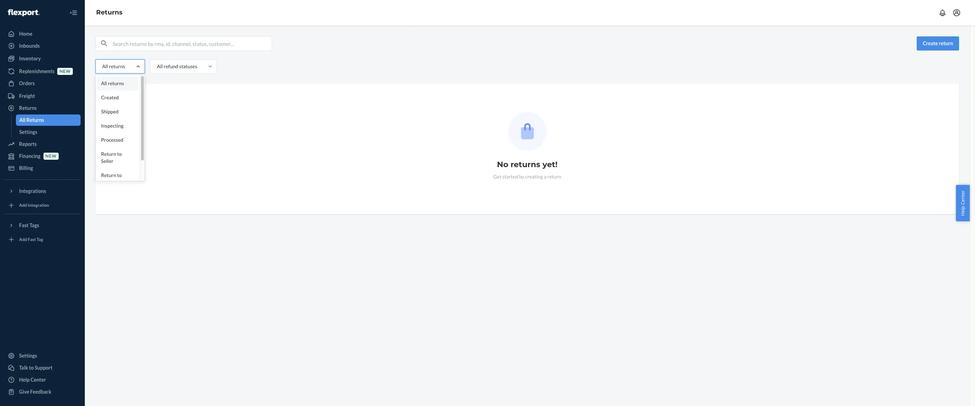 Task type: vqa. For each thing, say whether or not it's contained in the screenshot.
cases
no



Task type: locate. For each thing, give the bounding box(es) containing it.
to inside button
[[29, 365, 34, 371]]

settings up reports
[[19, 129, 37, 135]]

1 vertical spatial add
[[19, 237, 27, 242]]

inbounds link
[[4, 40, 81, 52]]

1 vertical spatial center
[[31, 377, 46, 383]]

help center button
[[956, 185, 970, 221]]

1 vertical spatial to
[[117, 172, 122, 178]]

1 vertical spatial returns
[[108, 80, 124, 86]]

help
[[960, 206, 966, 216], [19, 377, 30, 383]]

return for customer
[[101, 172, 116, 178]]

0 vertical spatial new
[[60, 69, 71, 74]]

new down reports link
[[45, 154, 57, 159]]

inventory link
[[4, 53, 81, 64]]

0 vertical spatial fast
[[19, 222, 29, 228]]

flexport logo image
[[8, 9, 40, 16]]

1 horizontal spatial help
[[960, 206, 966, 216]]

return
[[939, 40, 953, 46], [548, 174, 561, 180]]

return right "a"
[[548, 174, 561, 180]]

financing
[[19, 153, 41, 159]]

talk to support
[[19, 365, 53, 371]]

return to seller
[[101, 151, 122, 164]]

0 horizontal spatial help
[[19, 377, 30, 383]]

settings up the talk
[[19, 353, 37, 359]]

to right the talk
[[29, 365, 34, 371]]

0 horizontal spatial returns link
[[4, 103, 81, 114]]

0 vertical spatial settings
[[19, 129, 37, 135]]

a
[[544, 174, 547, 180]]

add
[[19, 203, 27, 208], [19, 237, 27, 242]]

0 vertical spatial help center
[[960, 190, 966, 216]]

to up customer
[[117, 172, 122, 178]]

support
[[35, 365, 53, 371]]

1 vertical spatial settings link
[[4, 350, 81, 362]]

to
[[117, 151, 122, 157], [117, 172, 122, 178], [29, 365, 34, 371]]

settings link down all returns link at the left
[[16, 127, 81, 138]]

return right create
[[939, 40, 953, 46]]

to inside return to customer
[[117, 172, 122, 178]]

get
[[493, 174, 502, 180]]

add for add integration
[[19, 203, 27, 208]]

0 vertical spatial return
[[939, 40, 953, 46]]

return up customer
[[101, 172, 116, 178]]

2 vertical spatial to
[[29, 365, 34, 371]]

0 vertical spatial center
[[960, 190, 966, 205]]

new up orders link
[[60, 69, 71, 74]]

0 vertical spatial help
[[960, 206, 966, 216]]

0 vertical spatial add
[[19, 203, 27, 208]]

new
[[60, 69, 71, 74], [45, 154, 57, 159]]

orders
[[19, 80, 35, 86]]

all returns
[[102, 63, 125, 69], [101, 80, 124, 86]]

0 horizontal spatial center
[[31, 377, 46, 383]]

create
[[923, 40, 938, 46]]

2 return from the top
[[101, 172, 116, 178]]

add integration
[[19, 203, 49, 208]]

return to customer
[[101, 172, 122, 185]]

add left integration
[[19, 203, 27, 208]]

1 vertical spatial help center
[[19, 377, 46, 383]]

add fast tag
[[19, 237, 43, 242]]

settings link
[[16, 127, 81, 138], [4, 350, 81, 362]]

talk to support button
[[4, 362, 81, 374]]

return
[[101, 151, 116, 157], [101, 172, 116, 178]]

1 vertical spatial return
[[548, 174, 561, 180]]

help center
[[960, 190, 966, 216], [19, 377, 46, 383]]

settings
[[19, 129, 37, 135], [19, 353, 37, 359]]

close navigation image
[[69, 8, 78, 17]]

integrations button
[[4, 186, 81, 197]]

returns
[[109, 63, 125, 69], [108, 80, 124, 86], [511, 160, 540, 169]]

give feedback button
[[4, 386, 81, 398]]

give feedback
[[19, 389, 51, 395]]

home link
[[4, 28, 81, 40]]

fast left tag
[[28, 237, 36, 242]]

give
[[19, 389, 29, 395]]

return up seller
[[101, 151, 116, 157]]

processed
[[101, 137, 123, 143]]

return for seller
[[101, 151, 116, 157]]

open account menu image
[[953, 8, 961, 17]]

Search returns by rma, id, channel, status, customer... text field
[[113, 36, 272, 51]]

fast left tags
[[19, 222, 29, 228]]

1 vertical spatial settings
[[19, 353, 37, 359]]

center
[[960, 190, 966, 205], [31, 377, 46, 383]]

create return
[[923, 40, 953, 46]]

reports link
[[4, 139, 81, 150]]

no
[[497, 160, 509, 169]]

0 horizontal spatial new
[[45, 154, 57, 159]]

to down processed on the top
[[117, 151, 122, 157]]

yet!
[[543, 160, 558, 169]]

0 vertical spatial returns
[[96, 9, 122, 16]]

empty list image
[[508, 112, 547, 151]]

returns
[[96, 9, 122, 16], [19, 105, 37, 111], [26, 117, 44, 123]]

1 vertical spatial return
[[101, 172, 116, 178]]

1 horizontal spatial returns link
[[96, 9, 122, 16]]

add down fast tags
[[19, 237, 27, 242]]

freight link
[[4, 91, 81, 102]]

return inside return to seller
[[101, 151, 116, 157]]

0 vertical spatial return
[[101, 151, 116, 157]]

fast
[[19, 222, 29, 228], [28, 237, 36, 242]]

0 vertical spatial to
[[117, 151, 122, 157]]

add fast tag link
[[4, 234, 81, 245]]

to for support
[[29, 365, 34, 371]]

1 vertical spatial new
[[45, 154, 57, 159]]

2 add from the top
[[19, 237, 27, 242]]

1 return from the top
[[101, 151, 116, 157]]

inbounds
[[19, 43, 40, 49]]

created
[[101, 94, 119, 100]]

1 horizontal spatial help center
[[960, 190, 966, 216]]

1 horizontal spatial return
[[939, 40, 953, 46]]

new for financing
[[45, 154, 57, 159]]

to inside return to seller
[[117, 151, 122, 157]]

returns link
[[96, 9, 122, 16], [4, 103, 81, 114]]

settings link up support
[[4, 350, 81, 362]]

integration
[[28, 203, 49, 208]]

1 horizontal spatial center
[[960, 190, 966, 205]]

orders link
[[4, 78, 81, 89]]

all
[[102, 63, 108, 69], [157, 63, 163, 69], [101, 80, 107, 86], [19, 117, 25, 123]]

open notifications image
[[939, 8, 947, 17]]

1 horizontal spatial new
[[60, 69, 71, 74]]

1 add from the top
[[19, 203, 27, 208]]

return inside return to customer
[[101, 172, 116, 178]]

2 settings from the top
[[19, 353, 37, 359]]

statuses
[[179, 63, 197, 69]]



Task type: describe. For each thing, give the bounding box(es) containing it.
to for customer
[[117, 172, 122, 178]]

all inside all returns link
[[19, 117, 25, 123]]

started
[[502, 174, 518, 180]]

0 vertical spatial all returns
[[102, 63, 125, 69]]

fast inside dropdown button
[[19, 222, 29, 228]]

seller
[[101, 158, 113, 164]]

get started by creating a return
[[493, 174, 561, 180]]

create return button
[[917, 36, 959, 51]]

reports
[[19, 141, 37, 147]]

add integration link
[[4, 200, 81, 211]]

help inside help center button
[[960, 206, 966, 216]]

replenishments
[[19, 68, 55, 74]]

1 vertical spatial returns
[[19, 105, 37, 111]]

1 settings from the top
[[19, 129, 37, 135]]

return inside button
[[939, 40, 953, 46]]

tag
[[37, 237, 43, 242]]

integrations
[[19, 188, 46, 194]]

customer
[[101, 179, 122, 185]]

by
[[519, 174, 524, 180]]

1 vertical spatial all returns
[[101, 80, 124, 86]]

0 vertical spatial returns
[[109, 63, 125, 69]]

all returns link
[[16, 115, 81, 126]]

to for seller
[[117, 151, 122, 157]]

center inside button
[[960, 190, 966, 205]]

tags
[[29, 222, 39, 228]]

0 vertical spatial settings link
[[16, 127, 81, 138]]

0 vertical spatial returns link
[[96, 9, 122, 16]]

talk
[[19, 365, 28, 371]]

0 horizontal spatial help center
[[19, 377, 46, 383]]

fast tags button
[[4, 220, 81, 231]]

creating
[[525, 174, 543, 180]]

inspecting
[[101, 123, 124, 129]]

home
[[19, 31, 32, 37]]

add for add fast tag
[[19, 237, 27, 242]]

0 horizontal spatial return
[[548, 174, 561, 180]]

2 vertical spatial returns
[[511, 160, 540, 169]]

billing
[[19, 165, 33, 171]]

1 vertical spatial help
[[19, 377, 30, 383]]

feedback
[[30, 389, 51, 395]]

all returns
[[19, 117, 44, 123]]

2 vertical spatial returns
[[26, 117, 44, 123]]

all refund statuses
[[157, 63, 197, 69]]

no returns yet!
[[497, 160, 558, 169]]

help center link
[[4, 374, 81, 386]]

fast tags
[[19, 222, 39, 228]]

1 vertical spatial returns link
[[4, 103, 81, 114]]

freight
[[19, 93, 35, 99]]

shipped
[[101, 109, 119, 115]]

inventory
[[19, 56, 41, 62]]

1 vertical spatial fast
[[28, 237, 36, 242]]

billing link
[[4, 163, 81, 174]]

new for replenishments
[[60, 69, 71, 74]]

refund
[[164, 63, 178, 69]]

help center inside button
[[960, 190, 966, 216]]



